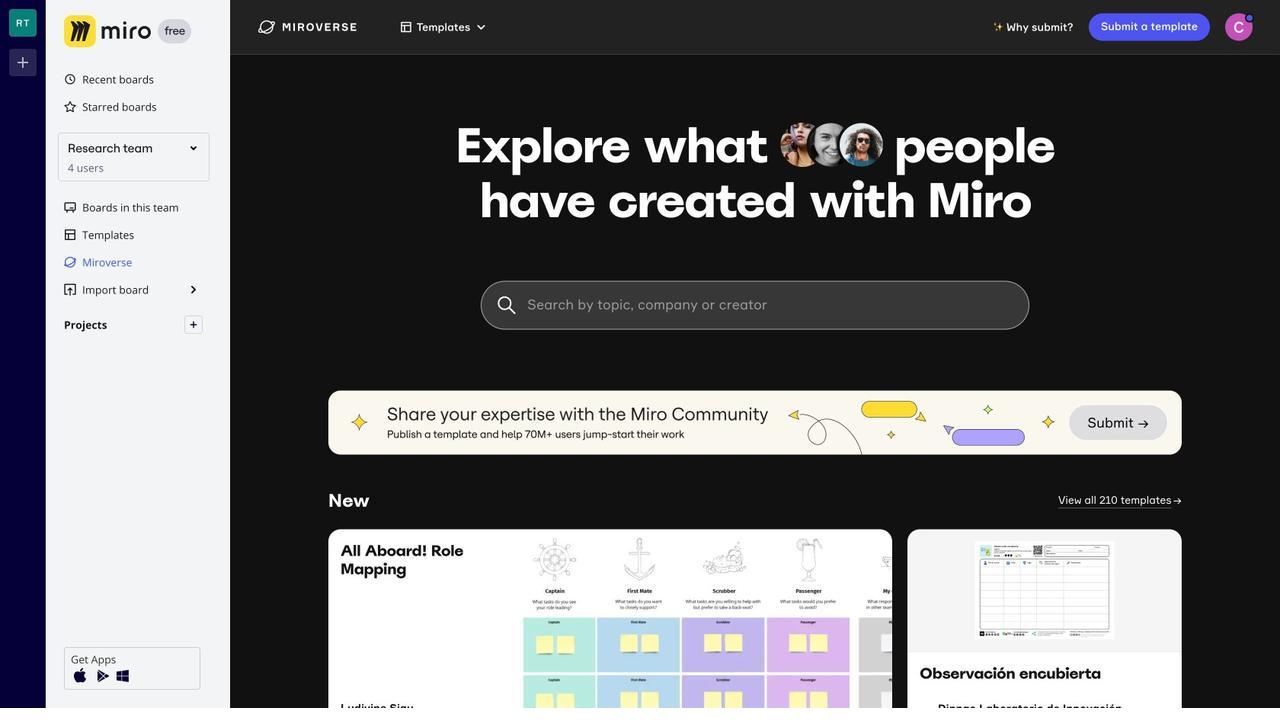 Task type: locate. For each thing, give the bounding box(es) containing it.
1 vertical spatial spagx image
[[64, 201, 76, 213]]

current team section region
[[55, 194, 212, 303]]

0 vertical spatial spagx image
[[64, 101, 76, 113]]

spagx image
[[64, 101, 76, 113], [64, 229, 76, 241], [64, 284, 76, 296]]

spagx image for topmost spagx icon
[[64, 101, 76, 113]]

2 vertical spatial spagx image
[[189, 320, 198, 329]]

spagx image for spagx icon within the current team section region
[[64, 229, 76, 241]]

spagx image
[[64, 73, 76, 85], [64, 201, 76, 213], [189, 320, 198, 329]]

1 spagx image from the top
[[64, 101, 76, 113]]

2 vertical spatial spagx image
[[64, 284, 76, 296]]

spagx image inside current team section region
[[64, 201, 76, 213]]

1 vertical spatial spagx image
[[64, 229, 76, 241]]

img image
[[64, 15, 151, 47], [71, 667, 89, 685], [92, 667, 111, 685], [114, 667, 132, 685]]

switch to research team team image
[[9, 9, 37, 37]]

2 spagx image from the top
[[64, 229, 76, 241]]



Task type: describe. For each thing, give the bounding box(es) containing it.
0 vertical spatial spagx image
[[64, 73, 76, 85]]

3 spagx image from the top
[[64, 284, 76, 296]]



Task type: vqa. For each thing, say whether or not it's contained in the screenshot.
img
yes



